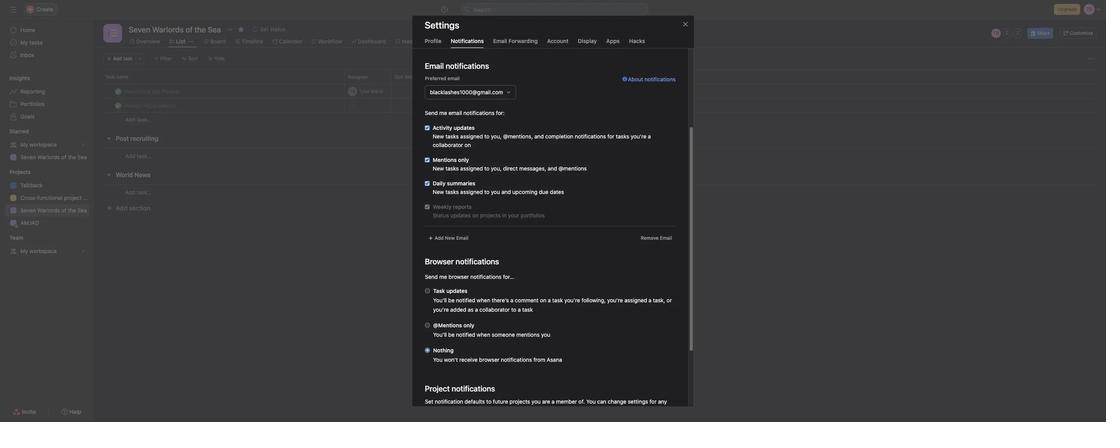 Task type: vqa. For each thing, say whether or not it's contained in the screenshot.
See details, My first portfolio image
no



Task type: describe. For each thing, give the bounding box(es) containing it.
calendar link
[[273, 37, 302, 46]]

my workspace link inside starred element
[[5, 139, 89, 151]]

team button
[[0, 234, 23, 242]]

recruiting
[[130, 135, 158, 142]]

post
[[116, 135, 129, 142]]

display
[[578, 38, 597, 44]]

Completed checkbox
[[114, 101, 123, 110]]

notifications left 'for:'
[[464, 110, 495, 116]]

won't
[[490, 407, 504, 414]]

forwarding
[[509, 38, 538, 44]]

news
[[135, 171, 151, 179]]

my workspace link inside teams element
[[5, 245, 89, 258]]

Recruiting top Pirates text field
[[123, 87, 182, 95]]

you, for direct
[[491, 165, 502, 172]]

updates for activity updates
[[454, 124, 475, 131]]

and inside "mentions only new tasks assigned to you, direct messages, and @mentions"
[[548, 165, 557, 172]]

task,
[[653, 297, 665, 304]]

completion
[[545, 133, 574, 140]]

tb inside header untitled section tree grid
[[350, 88, 356, 94]]

tyler black
[[359, 88, 383, 94]]

collapse task list for this section image
[[106, 172, 112, 178]]

following,
[[582, 297, 606, 304]]

hacks
[[629, 38, 645, 44]]

and inside activity updates new tasks assigned to you, @mentions, and completion notifications for tasks you're a collaborator on
[[534, 133, 544, 140]]

board
[[211, 38, 226, 45]]

upgrade
[[1058, 6, 1077, 12]]

assign hq locations cell
[[94, 98, 345, 113]]

set notification defaults to future projects you are a member of. you can change settings for any individual projects, those won't be overridden by the defaults.
[[425, 399, 667, 414]]

plan
[[83, 195, 94, 201]]

team
[[9, 235, 23, 241]]

daily summaries new tasks assigned to you and upcoming due dates
[[433, 180, 564, 195]]

me for browser
[[439, 274, 447, 280]]

my tasks link
[[5, 36, 89, 49]]

my for teams element
[[20, 248, 28, 254]]

preferred
[[425, 76, 446, 81]]

tyler
[[359, 88, 370, 94]]

a right as
[[475, 307, 478, 313]]

0 horizontal spatial browser
[[449, 274, 469, 280]]

preferred email
[[425, 76, 460, 81]]

portfolios
[[20, 101, 44, 107]]

a left task,
[[649, 297, 652, 304]]

inbox link
[[5, 49, 89, 61]]

0 horizontal spatial you're
[[433, 307, 449, 313]]

my inside starred element
[[20, 141, 28, 148]]

tasks inside global element
[[29, 39, 43, 46]]

Assign HQ locations text field
[[123, 102, 178, 109]]

won't
[[444, 357, 458, 363]]

add task button
[[103, 53, 136, 64]]

assigned inside task updates you'll be notified when there's a comment on a task you're following, you're assigned a task, or you're added as a collaborator to a task
[[625, 297, 647, 304]]

add task… for news
[[125, 189, 152, 196]]

tasks for daily summaries new tasks assigned to you and upcoming due dates
[[446, 189, 459, 195]]

2 seven warlords of the sea link from the top
[[5, 204, 89, 217]]

goals
[[20, 113, 35, 120]]

0 horizontal spatial email
[[456, 235, 469, 241]]

world
[[116, 171, 133, 179]]

browser notifications
[[425, 257, 499, 266]]

add up 'add section' button
[[125, 189, 135, 196]]

workspace inside teams element
[[29, 248, 57, 254]]

task… for news
[[137, 189, 152, 196]]

about notifications
[[628, 76, 676, 83]]

when for someone
[[477, 332, 490, 338]]

row containing task name
[[94, 70, 1107, 84]]

collaborator inside task updates you'll be notified when there's a comment on a task you're following, you're assigned a task, or you're added as a collaborator to a task
[[480, 307, 510, 313]]

1 seven warlords of the sea link from the top
[[5, 151, 89, 164]]

1 add task… row from the top
[[94, 112, 1107, 127]]

calendar
[[279, 38, 302, 45]]

recruiting top pirates cell
[[94, 84, 345, 99]]

task… inside header untitled section tree grid
[[137, 116, 152, 123]]

0 vertical spatial email
[[448, 76, 460, 81]]

defaults.
[[559, 407, 581, 414]]

set
[[425, 399, 433, 405]]

nothing you won't receive browser notifications from asana
[[433, 347, 562, 363]]

add down post recruiting
[[125, 152, 135, 159]]

by
[[542, 407, 548, 414]]

workflow
[[318, 38, 342, 45]]

you inside @mentions only you'll be notified when someone mentions you
[[541, 332, 550, 338]]

new inside button
[[445, 235, 455, 241]]

email forwarding
[[493, 38, 538, 44]]

task for task name
[[105, 74, 115, 80]]

comment
[[515, 297, 539, 304]]

apps
[[607, 38, 620, 44]]

sea for second seven warlords of the sea link
[[78, 207, 87, 214]]

due
[[395, 74, 403, 80]]

browser inside nothing you won't receive browser notifications from asana
[[479, 357, 500, 363]]

overview
[[136, 38, 160, 45]]

of.
[[579, 399, 585, 405]]

notifications
[[451, 38, 484, 44]]

world news
[[116, 171, 151, 179]]

Completed checkbox
[[114, 87, 123, 96]]

teams element
[[0, 231, 94, 259]]

the for second seven warlords of the sea link
[[68, 207, 76, 214]]

2 horizontal spatial you're
[[607, 297, 623, 304]]

you'll
[[433, 332, 447, 338]]

add inside 'add section' button
[[116, 205, 128, 212]]

notifications button
[[451, 38, 484, 48]]

due date
[[395, 74, 415, 80]]

receive
[[459, 357, 478, 363]]

add inside add task button
[[113, 56, 122, 61]]

starred
[[9, 128, 29, 135]]

my for global element
[[20, 39, 28, 46]]

new for new tasks assigned to you, direct messages, and @mentions
[[433, 165, 444, 172]]

be inside "set notification defaults to future projects you are a member of. you can change settings for any individual projects, those won't be overridden by the defaults."
[[505, 407, 511, 414]]

warlords for second seven warlords of the sea link from the bottom
[[37, 154, 60, 161]]

home link
[[5, 24, 89, 36]]

due
[[539, 189, 549, 195]]

insights button
[[0, 74, 30, 82]]

to for only
[[484, 165, 490, 172]]

list link
[[170, 37, 185, 46]]

to inside task updates you'll be notified when there's a comment on a task you're following, you're assigned a task, or you're added as a collaborator to a task
[[511, 307, 516, 313]]

any
[[658, 399, 667, 405]]

settings
[[425, 20, 460, 31]]

projects element
[[0, 165, 94, 231]]

asana
[[547, 357, 562, 363]]

add task… for recruiting
[[125, 152, 152, 159]]

completed image for assign hq locations text field
[[114, 101, 123, 110]]

overridden
[[513, 407, 540, 414]]

display button
[[578, 38, 597, 48]]

hide sidebar image
[[10, 6, 16, 13]]

remove
[[641, 235, 659, 241]]

add task… row for world news
[[94, 185, 1107, 200]]

1 vertical spatial email
[[449, 110, 462, 116]]

collaborator inside activity updates new tasks assigned to you, @mentions, and completion notifications for tasks you're a collaborator on
[[433, 142, 463, 148]]

seven inside starred element
[[20, 154, 36, 161]]

tasks for activity updates new tasks assigned to you, @mentions, and completion notifications for tasks you're a collaborator on
[[446, 133, 459, 140]]

dashboard
[[358, 38, 386, 45]]

direct
[[503, 165, 518, 172]]

@mentions
[[433, 322, 462, 329]]

completed image for recruiting top pirates text field
[[114, 87, 123, 96]]

1 horizontal spatial email
[[493, 38, 507, 44]]

weekly
[[433, 204, 452, 210]]

and inside daily summaries new tasks assigned to you and upcoming due dates
[[502, 189, 511, 195]]

1 horizontal spatial you're
[[565, 297, 580, 304]]

amjad link
[[5, 217, 89, 229]]

1 horizontal spatial task
[[522, 307, 533, 313]]

send for send me email notifications for:
[[425, 110, 438, 116]]

header untitled section tree grid
[[94, 84, 1107, 127]]

warlords for second seven warlords of the sea link
[[37, 207, 60, 214]]

add task… button inside header untitled section tree grid
[[125, 115, 152, 124]]

you inside "set notification defaults to future projects you are a member of. you can change settings for any individual projects, those won't be overridden by the defaults."
[[586, 399, 596, 405]]

gantt
[[471, 38, 486, 45]]

timeline
[[242, 38, 263, 45]]

my workspace inside teams element
[[20, 248, 57, 254]]

mentions only new tasks assigned to you, direct messages, and @mentions
[[433, 157, 587, 172]]

home
[[20, 27, 35, 33]]

about
[[628, 76, 643, 83]]

a right there's
[[511, 297, 513, 304]]

dates
[[550, 189, 564, 195]]

sea for second seven warlords of the sea link from the bottom
[[78, 154, 87, 161]]

assigned for only
[[460, 165, 483, 172]]

workspace inside starred element
[[29, 141, 57, 148]]

global element
[[0, 19, 94, 66]]

of inside starred element
[[61, 154, 66, 161]]

add inside header untitled section tree grid
[[125, 116, 135, 123]]

summaries
[[447, 180, 475, 187]]

projects
[[9, 169, 31, 175]]

reporting link
[[5, 85, 89, 98]]

add task… button for news
[[125, 188, 152, 197]]

individual
[[425, 407, 449, 414]]

blacklashes1000@gmail.com
[[430, 89, 503, 96]]

account button
[[547, 38, 569, 48]]

seven warlords of the sea inside starred element
[[20, 154, 87, 161]]

remove from starred image
[[238, 26, 244, 32]]



Task type: locate. For each thing, give the bounding box(es) containing it.
only for mentions only
[[458, 157, 469, 163]]

0 vertical spatial completed image
[[114, 87, 123, 96]]

0 vertical spatial warlords
[[37, 154, 60, 161]]

and left the upcoming
[[502, 189, 511, 195]]

2 vertical spatial be
[[505, 407, 511, 414]]

1 seven warlords of the sea from the top
[[20, 154, 87, 161]]

for…
[[503, 274, 514, 280]]

task down comment
[[522, 307, 533, 313]]

1 warlords from the top
[[37, 154, 60, 161]]

2 send from the top
[[425, 274, 438, 280]]

the for second seven warlords of the sea link from the bottom
[[68, 154, 76, 161]]

1 add task… from the top
[[125, 116, 152, 123]]

to inside "mentions only new tasks assigned to you, direct messages, and @mentions"
[[484, 165, 490, 172]]

be inside @mentions only you'll be notified when someone mentions you
[[448, 332, 455, 338]]

warlords
[[37, 154, 60, 161], [37, 207, 60, 214]]

activity updates new tasks assigned to you, @mentions, and completion notifications for tasks you're a collaborator on
[[433, 124, 651, 148]]

add left section
[[116, 205, 128, 212]]

task updates you'll be notified when there's a comment on a task you're following, you're assigned a task, or you're added as a collaborator to a task
[[433, 288, 672, 313]]

on down the send me email notifications for:
[[465, 142, 471, 148]]

to down comment
[[511, 307, 516, 313]]

1 horizontal spatial and
[[534, 133, 544, 140]]

email right gantt
[[493, 38, 507, 44]]

added
[[450, 307, 466, 313]]

2 my workspace from the top
[[20, 248, 57, 254]]

my inside global element
[[20, 39, 28, 46]]

profile button
[[425, 38, 442, 48]]

2 notified from the top
[[456, 332, 475, 338]]

1 vertical spatial completed image
[[114, 101, 123, 110]]

0 vertical spatial seven warlords of the sea
[[20, 154, 87, 161]]

my workspace link down amjad link
[[5, 245, 89, 258]]

0 horizontal spatial on
[[465, 142, 471, 148]]

1 vertical spatial on
[[472, 212, 479, 219]]

@mentions,
[[503, 133, 533, 140]]

send
[[425, 110, 438, 116], [425, 274, 438, 280]]

a right you're
[[648, 133, 651, 140]]

0 vertical spatial seven
[[20, 154, 36, 161]]

sea inside 'projects' element
[[78, 207, 87, 214]]

blacklashes1000@gmail.com button
[[425, 85, 516, 99]]

of down cross-functional project plan
[[61, 207, 66, 214]]

1 vertical spatial my workspace
[[20, 248, 57, 254]]

seven warlords of the sea link up talkback 'link'
[[5, 151, 89, 164]]

tb inside button
[[994, 30, 1000, 36]]

1 add task… button from the top
[[125, 115, 152, 124]]

when inside @mentions only you'll be notified when someone mentions you
[[477, 332, 490, 338]]

assigned inside daily summaries new tasks assigned to you and upcoming due dates
[[460, 189, 483, 195]]

only inside "mentions only new tasks assigned to you, direct messages, and @mentions"
[[458, 157, 469, 163]]

0 horizontal spatial task
[[105, 74, 115, 80]]

you inside daily summaries new tasks assigned to you and upcoming due dates
[[491, 189, 500, 195]]

you up weekly reports status updates on projects in your portfolios
[[491, 189, 500, 195]]

None radio
[[425, 289, 430, 294], [425, 323, 430, 328], [425, 289, 430, 294], [425, 323, 430, 328]]

task… down recruiting
[[137, 152, 152, 159]]

add task… button for recruiting
[[125, 152, 152, 160]]

2 vertical spatial add task…
[[125, 189, 152, 196]]

1 horizontal spatial collaborator
[[480, 307, 510, 313]]

workspace down goals "link"
[[29, 141, 57, 148]]

messages,
[[519, 165, 546, 172]]

send me email notifications for:
[[425, 110, 505, 116]]

only inside @mentions only you'll be notified when someone mentions you
[[464, 322, 474, 329]]

to inside daily summaries new tasks assigned to you and upcoming due dates
[[484, 189, 490, 195]]

you, for @mentions,
[[491, 133, 502, 140]]

be right you'll at the bottom
[[448, 297, 455, 304]]

new for new tasks assigned to you and upcoming due dates
[[433, 189, 444, 195]]

member
[[556, 399, 577, 405]]

browser down browser notifications
[[449, 274, 469, 280]]

a down comment
[[518, 307, 521, 313]]

None radio
[[425, 348, 430, 353]]

email up activity
[[449, 110, 462, 116]]

talkback link
[[5, 179, 89, 192]]

task name
[[105, 74, 128, 80]]

completed image down completed checkbox
[[114, 101, 123, 110]]

row containing tb
[[94, 84, 1107, 99]]

you left are at bottom
[[532, 399, 541, 405]]

cross-functional project plan link
[[5, 192, 94, 204]]

add up task name
[[113, 56, 122, 61]]

the down project at left
[[68, 207, 76, 214]]

0 horizontal spatial projects
[[480, 212, 501, 219]]

0 vertical spatial the
[[68, 154, 76, 161]]

task… up section
[[137, 189, 152, 196]]

defaults
[[465, 399, 485, 405]]

assignee
[[348, 74, 368, 80]]

reports
[[453, 204, 472, 210]]

a inside activity updates new tasks assigned to you, @mentions, and completion notifications for tasks you're a collaborator on
[[648, 133, 651, 140]]

my workspace
[[20, 141, 57, 148], [20, 248, 57, 254]]

on inside task updates you'll be notified when there's a comment on a task you're following, you're assigned a task, or you're added as a collaborator to a task
[[540, 297, 547, 304]]

0 vertical spatial you,
[[491, 133, 502, 140]]

0 vertical spatial you
[[433, 357, 443, 363]]

0 vertical spatial my
[[20, 39, 28, 46]]

2 you, from the top
[[491, 165, 502, 172]]

0 vertical spatial workspace
[[29, 141, 57, 148]]

name
[[116, 74, 128, 80]]

you're right following,
[[607, 297, 623, 304]]

my workspace inside starred element
[[20, 141, 57, 148]]

1 vertical spatial workspace
[[29, 248, 57, 254]]

seven warlords of the sea down cross-functional project plan
[[20, 207, 87, 214]]

notifications right about
[[645, 76, 676, 83]]

when left "someone"
[[477, 332, 490, 338]]

on inside weekly reports status updates on projects in your portfolios
[[472, 212, 479, 219]]

warlords up talkback 'link'
[[37, 154, 60, 161]]

notified for only
[[456, 332, 475, 338]]

assigned down summaries
[[460, 189, 483, 195]]

0 horizontal spatial you
[[433, 357, 443, 363]]

updates down the send me email notifications for:
[[454, 124, 475, 131]]

1 when from the top
[[477, 297, 490, 304]]

tb button
[[992, 29, 1001, 38]]

0 vertical spatial add task… button
[[125, 115, 152, 124]]

1 vertical spatial task
[[552, 297, 563, 304]]

updates down send me browser notifications for…
[[447, 288, 468, 294]]

0 vertical spatial send
[[425, 110, 438, 116]]

task inside task updates you'll be notified when there's a comment on a task you're following, you're assigned a task, or you're added as a collaborator to a task
[[433, 288, 445, 294]]

task inside button
[[123, 56, 133, 61]]

timeline link
[[235, 37, 263, 46]]

you right mentions
[[541, 332, 550, 338]]

and right messages,
[[548, 165, 557, 172]]

only right mentions
[[458, 157, 469, 163]]

sea inside starred element
[[78, 154, 87, 161]]

insights element
[[0, 71, 94, 124]]

account
[[547, 38, 569, 44]]

starred element
[[0, 124, 94, 165]]

new down status
[[445, 235, 455, 241]]

assigned inside activity updates new tasks assigned to you, @mentions, and completion notifications for tasks you're a collaborator on
[[460, 133, 483, 140]]

and left completion
[[534, 133, 544, 140]]

task up name
[[123, 56, 133, 61]]

collaborator down there's
[[480, 307, 510, 313]]

0 vertical spatial notified
[[456, 297, 475, 304]]

tasks left you're
[[616, 133, 629, 140]]

1 me from the top
[[439, 110, 447, 116]]

new inside "mentions only new tasks assigned to you, direct messages, and @mentions"
[[433, 165, 444, 172]]

1 horizontal spatial for
[[650, 399, 657, 405]]

None checkbox
[[425, 181, 430, 186], [425, 205, 430, 209], [425, 181, 430, 186], [425, 205, 430, 209]]

2 add task… button from the top
[[125, 152, 152, 160]]

0 vertical spatial add task… row
[[94, 112, 1107, 127]]

on left 'in'
[[472, 212, 479, 219]]

you inside "set notification defaults to future projects you are a member of. you can change settings for any individual projects, those won't be overridden by the defaults."
[[532, 399, 541, 405]]

2 vertical spatial task
[[522, 307, 533, 313]]

1 my workspace link from the top
[[5, 139, 89, 151]]

0 vertical spatial you
[[491, 189, 500, 195]]

my inside teams element
[[20, 248, 28, 254]]

new down mentions
[[433, 165, 444, 172]]

browser right receive on the left bottom of the page
[[479, 357, 500, 363]]

task up you'll at the bottom
[[433, 288, 445, 294]]

1 vertical spatial task…
[[137, 152, 152, 159]]

warlords inside 'projects' element
[[37, 207, 60, 214]]

1 completed image from the top
[[114, 87, 123, 96]]

you, left @mentions,
[[491, 133, 502, 140]]

2 warlords from the top
[[37, 207, 60, 214]]

1 horizontal spatial you
[[586, 399, 596, 405]]

black
[[371, 88, 383, 94]]

task… down assign hq locations text field
[[137, 116, 152, 123]]

you, left the direct
[[491, 165, 502, 172]]

add section button
[[103, 201, 154, 215]]

1 vertical spatial for
[[650, 399, 657, 405]]

completed image up completed option
[[114, 87, 123, 96]]

3 my from the top
[[20, 248, 28, 254]]

remove email button
[[637, 233, 676, 244]]

you'll
[[433, 297, 447, 304]]

collaborator
[[433, 142, 463, 148], [480, 307, 510, 313]]

portfolios link
[[5, 98, 89, 110]]

1 vertical spatial you
[[541, 332, 550, 338]]

to for updates
[[484, 133, 490, 140]]

2 seven from the top
[[20, 207, 36, 214]]

1 vertical spatial my workspace link
[[5, 245, 89, 258]]

1 vertical spatial projects
[[510, 399, 530, 405]]

1 task… from the top
[[137, 116, 152, 123]]

notified up as
[[456, 297, 475, 304]]

tasks down home
[[29, 39, 43, 46]]

0 vertical spatial task
[[123, 56, 133, 61]]

overview link
[[130, 37, 160, 46]]

mentions
[[516, 332, 540, 338]]

1 horizontal spatial on
[[472, 212, 479, 219]]

tasks for mentions only new tasks assigned to you, direct messages, and @mentions
[[446, 165, 459, 172]]

you, inside "mentions only new tasks assigned to you, direct messages, and @mentions"
[[491, 165, 502, 172]]

0 horizontal spatial collaborator
[[433, 142, 463, 148]]

0 vertical spatial task…
[[137, 116, 152, 123]]

for inside "set notification defaults to future projects you are a member of. you can change settings for any individual projects, those won't be overridden by the defaults."
[[650, 399, 657, 405]]

updates inside task updates you'll be notified when there's a comment on a task you're following, you're assigned a task, or you're added as a collaborator to a task
[[447, 288, 468, 294]]

notified for updates
[[456, 297, 475, 304]]

3 task… from the top
[[137, 189, 152, 196]]

email down email notifications
[[448, 76, 460, 81]]

add task… row for post recruiting
[[94, 148, 1107, 163]]

1 sea from the top
[[78, 154, 87, 161]]

the inside 'projects' element
[[68, 207, 76, 214]]

2 seven warlords of the sea from the top
[[20, 207, 87, 214]]

my
[[20, 39, 28, 46], [20, 141, 28, 148], [20, 248, 28, 254]]

tasks inside "mentions only new tasks assigned to you, direct messages, and @mentions"
[[446, 165, 459, 172]]

as
[[468, 307, 474, 313]]

1 vertical spatial seven warlords of the sea link
[[5, 204, 89, 217]]

my down team
[[20, 248, 28, 254]]

be down @mentions on the left bottom of page
[[448, 332, 455, 338]]

2 vertical spatial my
[[20, 248, 28, 254]]

1 vertical spatial the
[[68, 207, 76, 214]]

tasks down activity
[[446, 133, 459, 140]]

a right comment
[[548, 297, 551, 304]]

you,
[[491, 133, 502, 140], [491, 165, 502, 172]]

when left there's
[[477, 297, 490, 304]]

collapse task list for this section image
[[106, 135, 112, 142]]

1 vertical spatial add task… row
[[94, 148, 1107, 163]]

goals link
[[5, 110, 89, 123]]

task for task updates you'll be notified when there's a comment on a task you're following, you're assigned a task, or you're added as a collaborator to a task
[[433, 288, 445, 294]]

of inside 'projects' element
[[61, 207, 66, 214]]

notifications inside nothing you won't receive browser notifications from asana
[[501, 357, 532, 363]]

completed image inside assign hq locations cell
[[114, 101, 123, 110]]

when inside task updates you'll be notified when there's a comment on a task you're following, you're assigned a task, or you're added as a collaborator to a task
[[477, 297, 490, 304]]

tasks inside daily summaries new tasks assigned to you and upcoming due dates
[[446, 189, 459, 195]]

updates down reports
[[450, 212, 471, 219]]

None text field
[[127, 22, 223, 36]]

projects up overridden
[[510, 399, 530, 405]]

0 vertical spatial tb
[[994, 30, 1000, 36]]

add task… row
[[94, 112, 1107, 127], [94, 148, 1107, 163], [94, 185, 1107, 200]]

0 vertical spatial when
[[477, 297, 490, 304]]

None checkbox
[[425, 126, 430, 130], [425, 158, 430, 162], [425, 126, 430, 130], [425, 158, 430, 162]]

2 horizontal spatial email
[[660, 235, 672, 241]]

the inside "set notification defaults to future projects you are a member of. you can change settings for any individual projects, those won't be overridden by the defaults."
[[549, 407, 557, 414]]

task
[[123, 56, 133, 61], [552, 297, 563, 304], [522, 307, 533, 313]]

email notifications
[[425, 61, 489, 70]]

1 vertical spatial sea
[[78, 207, 87, 214]]

my workspace link
[[5, 139, 89, 151], [5, 245, 89, 258]]

0 vertical spatial me
[[439, 110, 447, 116]]

your
[[508, 212, 519, 219]]

warlords inside starred element
[[37, 154, 60, 161]]

assigned left task,
[[625, 297, 647, 304]]

assigned inside "mentions only new tasks assigned to you, direct messages, and @mentions"
[[460, 165, 483, 172]]

task… for recruiting
[[137, 152, 152, 159]]

0 vertical spatial seven warlords of the sea link
[[5, 151, 89, 164]]

you right of.
[[586, 399, 596, 405]]

0 vertical spatial my workspace link
[[5, 139, 89, 151]]

new inside activity updates new tasks assigned to you, @mentions, and completion notifications for tasks you're a collaborator on
[[433, 133, 444, 140]]

world news button
[[116, 168, 151, 182]]

add task… button down assign hq locations text field
[[125, 115, 152, 124]]

add task… button up section
[[125, 188, 152, 197]]

1 vertical spatial browser
[[479, 357, 500, 363]]

1 vertical spatial warlords
[[37, 207, 60, 214]]

my workspace down team
[[20, 248, 57, 254]]

2 horizontal spatial task
[[552, 297, 563, 304]]

assigned for summaries
[[460, 189, 483, 195]]

workspace
[[29, 141, 57, 148], [29, 248, 57, 254]]

3 add task… row from the top
[[94, 185, 1107, 200]]

seven up 'projects' at left
[[20, 154, 36, 161]]

assigned up summaries
[[460, 165, 483, 172]]

new down daily
[[433, 189, 444, 195]]

email right 'remove'
[[660, 235, 672, 241]]

seven
[[20, 154, 36, 161], [20, 207, 36, 214]]

for left you're
[[608, 133, 615, 140]]

projects for future
[[510, 399, 530, 405]]

2 of from the top
[[61, 207, 66, 214]]

to up weekly reports status updates on projects in your portfolios
[[484, 189, 490, 195]]

you for are
[[532, 399, 541, 405]]

to left @mentions,
[[484, 133, 490, 140]]

0 horizontal spatial you
[[491, 189, 500, 195]]

send up you'll at the bottom
[[425, 274, 438, 280]]

0 vertical spatial projects
[[480, 212, 501, 219]]

projects,
[[450, 407, 473, 414]]

you, inside activity updates new tasks assigned to you, @mentions, and completion notifications for tasks you're a collaborator on
[[491, 133, 502, 140]]

updates inside activity updates new tasks assigned to you, @mentions, and completion notifications for tasks you're a collaborator on
[[454, 124, 475, 131]]

for
[[608, 133, 615, 140], [650, 399, 657, 405]]

1 my workspace from the top
[[20, 141, 57, 148]]

remove email
[[641, 235, 672, 241]]

projects inside weekly reports status updates on projects in your portfolios
[[480, 212, 501, 219]]

2 me from the top
[[439, 274, 447, 280]]

inbox
[[20, 52, 34, 58]]

2 when from the top
[[477, 332, 490, 338]]

change
[[608, 399, 627, 405]]

1 of from the top
[[61, 154, 66, 161]]

3 add task… button from the top
[[125, 188, 152, 197]]

to for summaries
[[484, 189, 490, 195]]

2 vertical spatial and
[[502, 189, 511, 195]]

a right are at bottom
[[552, 399, 555, 405]]

0 vertical spatial task
[[105, 74, 115, 80]]

for left any
[[650, 399, 657, 405]]

be for you'll
[[448, 297, 455, 304]]

0 horizontal spatial task
[[123, 56, 133, 61]]

1 vertical spatial add task… button
[[125, 152, 152, 160]]

only for @mentions only
[[464, 322, 474, 329]]

a inside "set notification defaults to future projects you are a member of. you can change settings for any individual projects, those won't be overridden by the defaults."
[[552, 399, 555, 405]]

amjad
[[20, 220, 39, 226]]

those
[[474, 407, 488, 414]]

activity
[[433, 124, 452, 131]]

2 my from the top
[[20, 141, 28, 148]]

tasks
[[29, 39, 43, 46], [446, 133, 459, 140], [616, 133, 629, 140], [446, 165, 459, 172], [446, 189, 459, 195]]

1 vertical spatial and
[[548, 165, 557, 172]]

to inside activity updates new tasks assigned to you, @mentions, and completion notifications for tasks you're a collaborator on
[[484, 133, 490, 140]]

1 vertical spatial when
[[477, 332, 490, 338]]

you for and
[[491, 189, 500, 195]]

upgrade button
[[1055, 4, 1081, 15]]

row
[[94, 70, 1107, 84], [103, 84, 1097, 85], [94, 84, 1107, 99], [94, 98, 1107, 113]]

you're down you'll at the bottom
[[433, 307, 449, 313]]

you're left following,
[[565, 297, 580, 304]]

notifications inside activity updates new tasks assigned to you, @mentions, and completion notifications for tasks you're a collaborator on
[[575, 133, 606, 140]]

2 task… from the top
[[137, 152, 152, 159]]

me for email
[[439, 110, 447, 116]]

1 vertical spatial my
[[20, 141, 28, 148]]

starred button
[[0, 128, 29, 135]]

notified down @mentions on the left bottom of page
[[456, 332, 475, 338]]

on right comment
[[540, 297, 547, 304]]

send up activity
[[425, 110, 438, 116]]

be for you'll
[[448, 332, 455, 338]]

1 horizontal spatial browser
[[479, 357, 500, 363]]

my up inbox
[[20, 39, 28, 46]]

my workspace link down goals "link"
[[5, 139, 89, 151]]

send for send me browser notifications for…
[[425, 274, 438, 280]]

project
[[64, 195, 82, 201]]

notified inside task updates you'll be notified when there's a comment on a task you're following, you're assigned a task, or you're added as a collaborator to a task
[[456, 297, 475, 304]]

1 vertical spatial you
[[586, 399, 596, 405]]

add task… down the post recruiting 'button'
[[125, 152, 152, 159]]

3 add task… from the top
[[125, 189, 152, 196]]

add task… up section
[[125, 189, 152, 196]]

seven inside 'projects' element
[[20, 207, 36, 214]]

board link
[[204, 37, 226, 46]]

the up talkback 'link'
[[68, 154, 76, 161]]

tasks down mentions
[[446, 165, 459, 172]]

in
[[502, 212, 507, 219]]

assigned down the send me email notifications for:
[[460, 133, 483, 140]]

browser
[[449, 274, 469, 280], [479, 357, 500, 363]]

invite button
[[7, 405, 41, 419]]

on inside activity updates new tasks assigned to you, @mentions, and completion notifications for tasks you're a collaborator on
[[465, 142, 471, 148]]

1 vertical spatial collaborator
[[480, 307, 510, 313]]

0 vertical spatial my workspace
[[20, 141, 57, 148]]

1 horizontal spatial tb
[[994, 30, 1000, 36]]

close image
[[683, 21, 689, 27]]

to inside "set notification defaults to future projects you are a member of. you can change settings for any individual projects, those won't be overridden by the defaults."
[[486, 399, 492, 405]]

0 vertical spatial for
[[608, 133, 615, 140]]

seven warlords of the sea inside 'projects' element
[[20, 207, 87, 214]]

1 send from the top
[[425, 110, 438, 116]]

task right comment
[[552, 297, 563, 304]]

new for new tasks assigned to you, @mentions, and completion notifications for tasks you're a collaborator on
[[433, 133, 444, 140]]

my down starred
[[20, 141, 28, 148]]

of up talkback 'link'
[[61, 154, 66, 161]]

there's
[[492, 297, 509, 304]]

add task… inside header untitled section tree grid
[[125, 116, 152, 123]]

projects inside "set notification defaults to future projects you are a member of. you can change settings for any individual projects, those won't be overridden by the defaults."
[[510, 399, 530, 405]]

notifications right completion
[[575, 133, 606, 140]]

1 workspace from the top
[[29, 141, 57, 148]]

completed image inside the recruiting top pirates cell
[[114, 87, 123, 96]]

the inside starred element
[[68, 154, 76, 161]]

email up browser notifications
[[456, 235, 469, 241]]

2 my workspace link from the top
[[5, 245, 89, 258]]

1 vertical spatial you,
[[491, 165, 502, 172]]

completed image
[[114, 87, 123, 96], [114, 101, 123, 110]]

send me browser notifications for…
[[425, 274, 514, 280]]

1 my from the top
[[20, 39, 28, 46]]

0 vertical spatial on
[[465, 142, 471, 148]]

new inside daily summaries new tasks assigned to you and upcoming due dates
[[433, 189, 444, 195]]

can
[[597, 399, 606, 405]]

updates inside weekly reports status updates on projects in your portfolios
[[450, 212, 471, 219]]

you inside nothing you won't receive browser notifications from asana
[[433, 357, 443, 363]]

notified inside @mentions only you'll be notified when someone mentions you
[[456, 332, 475, 338]]

0 vertical spatial be
[[448, 297, 455, 304]]

workflow link
[[312, 37, 342, 46]]

0 vertical spatial add task…
[[125, 116, 152, 123]]

cross-
[[20, 195, 37, 201]]

1 vertical spatial task
[[433, 288, 445, 294]]

tasks down summaries
[[446, 189, 459, 195]]

1 notified from the top
[[456, 297, 475, 304]]

1 you, from the top
[[491, 133, 502, 140]]

2 add task… row from the top
[[94, 148, 1107, 163]]

for inside activity updates new tasks assigned to you, @mentions, and completion notifications for tasks you're a collaborator on
[[608, 133, 615, 140]]

2 vertical spatial add task… row
[[94, 185, 1107, 200]]

add inside add new email button
[[435, 235, 444, 241]]

be inside task updates you'll be notified when there's a comment on a task you're following, you're assigned a task, or you're added as a collaborator to a task
[[448, 297, 455, 304]]

apps button
[[607, 38, 620, 48]]

weekly reports status updates on projects in your portfolios
[[433, 204, 545, 219]]

portfolios
[[521, 212, 545, 219]]

2 completed image from the top
[[114, 101, 123, 110]]

only down as
[[464, 322, 474, 329]]

a
[[648, 133, 651, 140], [511, 297, 513, 304], [548, 297, 551, 304], [649, 297, 652, 304], [475, 307, 478, 313], [518, 307, 521, 313], [552, 399, 555, 405]]

2 horizontal spatial and
[[548, 165, 557, 172]]

0 vertical spatial browser
[[449, 274, 469, 280]]

2 sea from the top
[[78, 207, 87, 214]]

on
[[465, 142, 471, 148], [472, 212, 479, 219], [540, 297, 547, 304]]

the right the by
[[549, 407, 557, 414]]

updates for task updates
[[447, 288, 468, 294]]

1 vertical spatial tb
[[350, 88, 356, 94]]

nothing
[[433, 347, 454, 354]]

2 workspace from the top
[[29, 248, 57, 254]]

0 vertical spatial updates
[[454, 124, 475, 131]]

1 vertical spatial notified
[[456, 332, 475, 338]]

projects for on
[[480, 212, 501, 219]]

1 vertical spatial seven warlords of the sea
[[20, 207, 87, 214]]

add down status
[[435, 235, 444, 241]]

2 vertical spatial the
[[549, 407, 557, 414]]

0 horizontal spatial tb
[[350, 88, 356, 94]]

when for there's
[[477, 297, 490, 304]]

1 vertical spatial add task…
[[125, 152, 152, 159]]

list image
[[108, 29, 117, 38]]

0 horizontal spatial for
[[608, 133, 615, 140]]

notification
[[435, 399, 463, 405]]

2 vertical spatial updates
[[447, 288, 468, 294]]

1 vertical spatial of
[[61, 207, 66, 214]]

2 vertical spatial task…
[[137, 189, 152, 196]]

1 vertical spatial be
[[448, 332, 455, 338]]

email
[[448, 76, 460, 81], [449, 110, 462, 116]]

add
[[113, 56, 122, 61], [125, 116, 135, 123], [125, 152, 135, 159], [125, 189, 135, 196], [116, 205, 128, 212], [435, 235, 444, 241]]

assigned for updates
[[460, 133, 483, 140]]

to
[[484, 133, 490, 140], [484, 165, 490, 172], [484, 189, 490, 195], [511, 307, 516, 313], [486, 399, 492, 405]]

0 vertical spatial of
[[61, 154, 66, 161]]

2 vertical spatial add task… button
[[125, 188, 152, 197]]

seven warlords of the sea up talkback 'link'
[[20, 154, 87, 161]]

warlords down "cross-functional project plan" link
[[37, 207, 60, 214]]

1 seven from the top
[[20, 154, 36, 161]]

1 vertical spatial send
[[425, 274, 438, 280]]

add task…
[[125, 116, 152, 123], [125, 152, 152, 159], [125, 189, 152, 196]]

2 add task… from the top
[[125, 152, 152, 159]]

2 horizontal spatial on
[[540, 297, 547, 304]]

notifications left for… on the bottom left
[[470, 274, 502, 280]]



